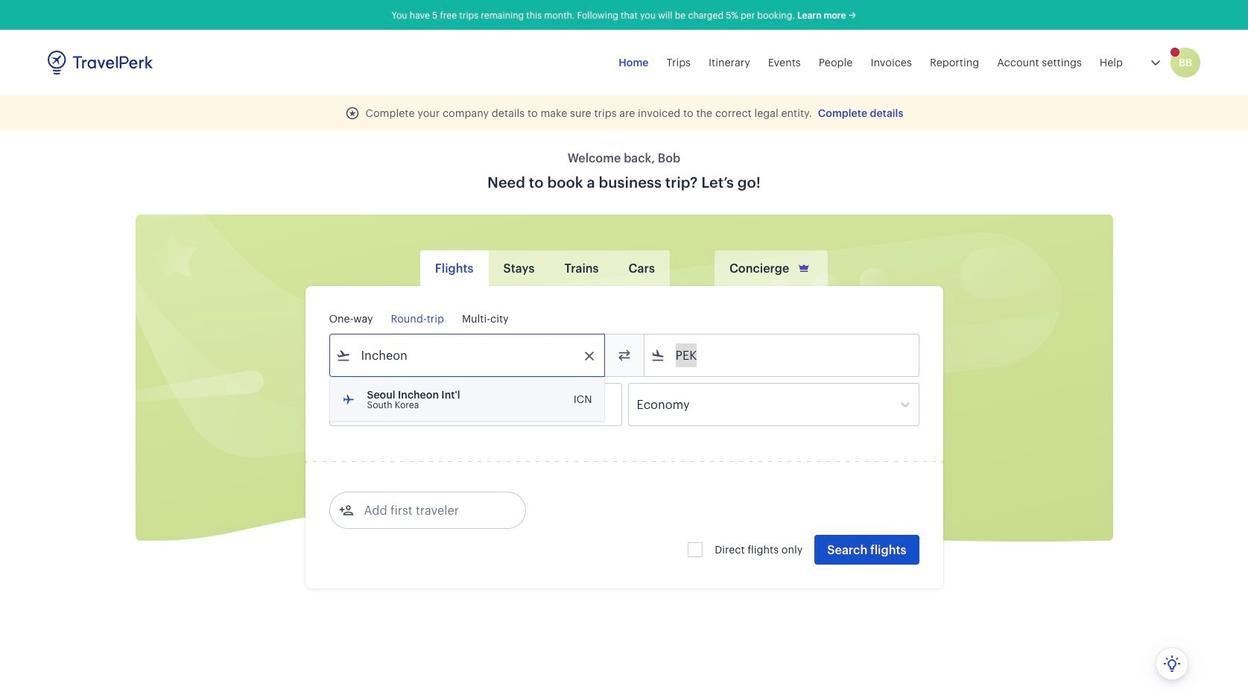 Task type: locate. For each thing, give the bounding box(es) containing it.
From search field
[[351, 344, 585, 367]]

Add first traveler search field
[[354, 498, 509, 522]]



Task type: describe. For each thing, give the bounding box(es) containing it.
To search field
[[665, 344, 899, 367]]

Depart text field
[[351, 384, 428, 425]]

Return text field
[[439, 384, 517, 425]]



Task type: vqa. For each thing, say whether or not it's contained in the screenshot.
To search box at right
yes



